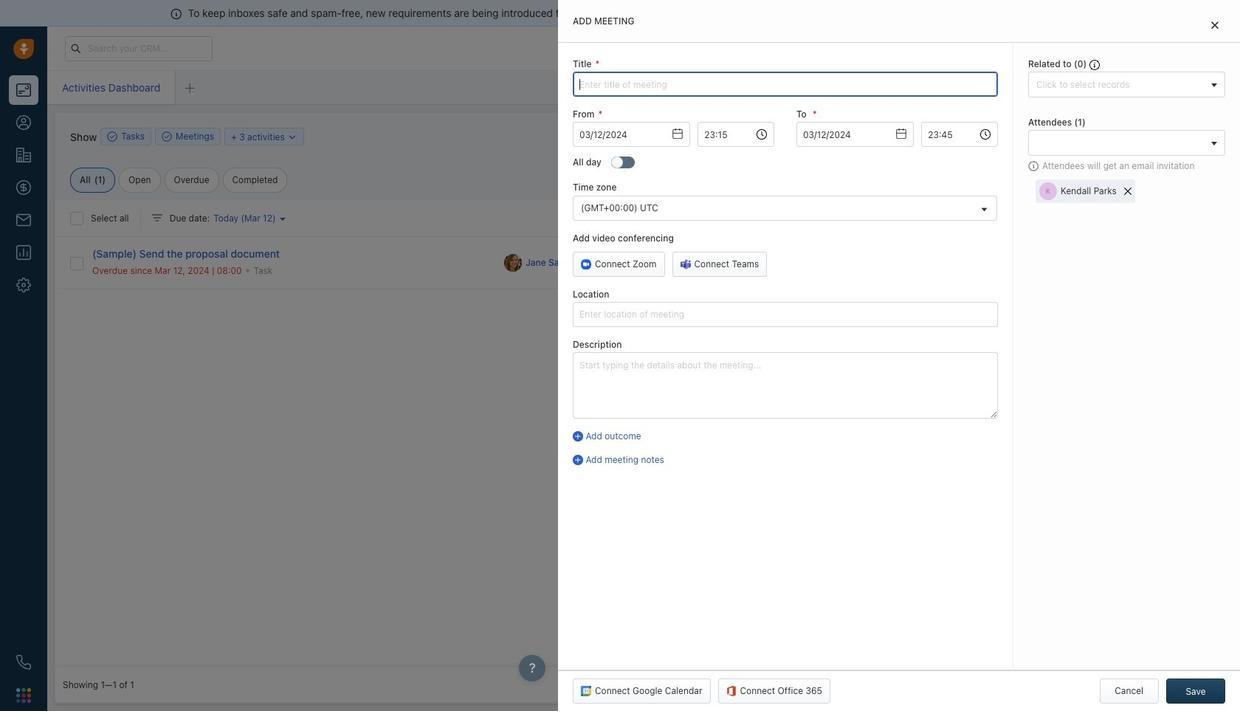 Task type: vqa. For each thing, say whether or not it's contained in the screenshot.
Enter location of meeting 'text field'
yes



Task type: locate. For each thing, give the bounding box(es) containing it.
down image
[[287, 132, 298, 142]]

Click to select records search field
[[1033, 77, 1207, 92]]

close image
[[1212, 21, 1219, 30]]

-- text field
[[797, 122, 914, 147]]

Enter location of meeting text field
[[573, 302, 998, 327]]

tab panel
[[558, 0, 1241, 711]]

phone element
[[9, 648, 38, 677]]

-- text field
[[573, 122, 691, 147]]

Enter title of meeting text field
[[573, 72, 998, 97]]

None text field
[[698, 122, 775, 147], [922, 122, 998, 147], [698, 122, 775, 147], [922, 122, 998, 147]]

dialog
[[558, 0, 1241, 711]]

None search field
[[1033, 135, 1207, 151]]



Task type: describe. For each thing, give the bounding box(es) containing it.
Start typing the details about the meeting... text field
[[573, 352, 998, 419]]

Search your CRM... text field
[[65, 36, 213, 61]]

freshworks switcher image
[[16, 688, 31, 703]]

phone image
[[16, 655, 31, 670]]



